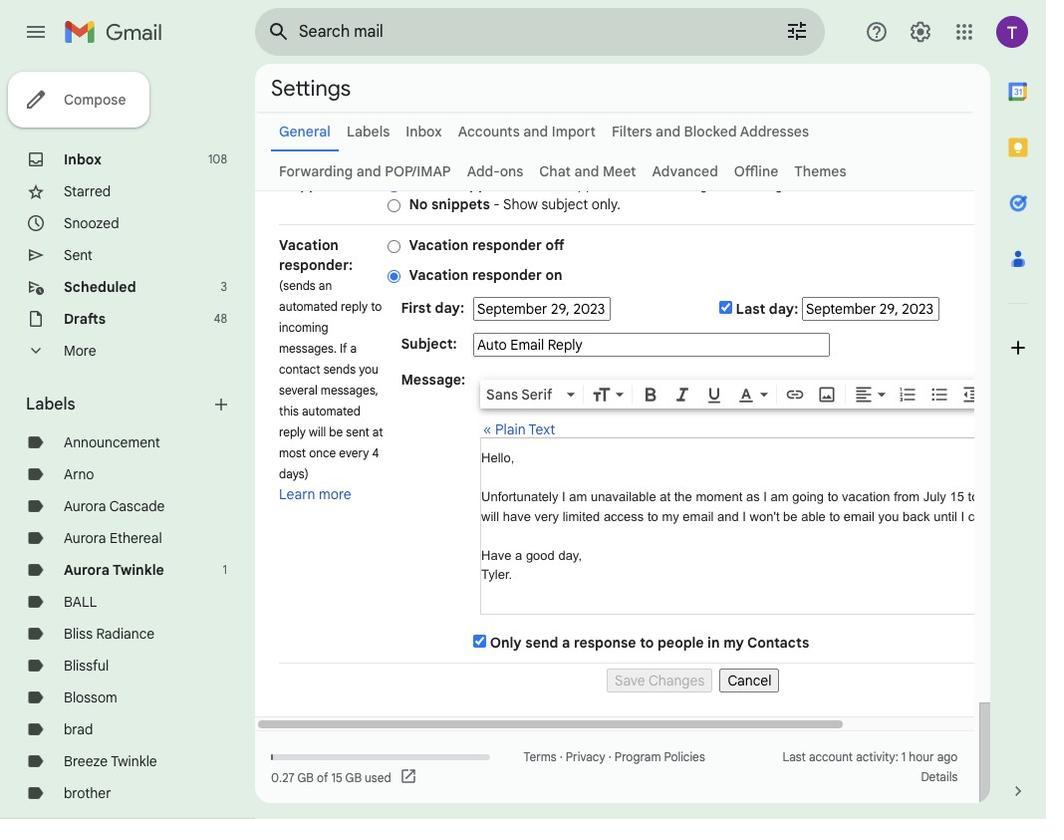 Task type: describe. For each thing, give the bounding box(es) containing it.
show snippets - show snippets of the message (like google web search!).
[[409, 175, 884, 193]]

this
[[279, 404, 299, 419]]

blissful link
[[64, 657, 109, 675]]

last account activity: 1 hour ago details
[[783, 750, 958, 785]]

be
[[329, 425, 343, 440]]

blissful
[[64, 657, 109, 675]]

(sends
[[279, 278, 316, 293]]

in
[[708, 634, 720, 652]]

have a good day, tyler.
[[482, 548, 582, 582]]

blossom link
[[64, 689, 117, 707]]

29
[[1010, 490, 1024, 504]]

save
[[615, 672, 646, 690]]

last for last account activity: 1 hour ago details
[[783, 750, 806, 765]]

brad link
[[64, 721, 93, 739]]

serif
[[522, 386, 553, 404]]

meet
[[603, 163, 637, 180]]

import
[[552, 123, 596, 141]]

and for accounts
[[524, 123, 549, 141]]

Vacation responder on radio
[[388, 269, 401, 284]]

ons
[[500, 163, 524, 180]]

filters
[[612, 123, 653, 141]]

inbox inside labels navigation
[[64, 151, 102, 168]]

going
[[793, 490, 825, 504]]

vacation responder: (sends an automated reply to incoming messages. if a contact sends you several messages, this automated reply will be sent at most once every 4 days) learn more
[[279, 236, 383, 503]]

scheduled link
[[64, 278, 136, 296]]

cascade
[[109, 497, 165, 515]]

scheduled
[[64, 278, 136, 296]]

advanced
[[653, 163, 719, 180]]

labels for labels heading in the left of the page
[[26, 395, 75, 415]]

messages,
[[321, 383, 379, 398]]

Show snippets radio
[[388, 178, 401, 193]]

snippets for show subject only.
[[432, 195, 490, 213]]

no
[[409, 195, 428, 213]]

to inside "vacation responder: (sends an automated reply to incoming messages. if a contact sends you several messages, this automated reply will be sent at most once every 4 days) learn more"
[[371, 299, 382, 314]]

0 horizontal spatial inbox link
[[64, 151, 102, 168]]

bliss radiance
[[64, 625, 155, 643]]

accounts
[[458, 123, 520, 141]]

Vacation responder text field
[[482, 449, 1047, 604]]

pop/imap
[[385, 163, 451, 180]]

vacation for vacation responder: (sends an automated reply to incoming messages. if a contact sends you several messages, this automated reply will be sent at most once every 4 days) learn more
[[279, 236, 339, 254]]

(like
[[720, 175, 746, 193]]

Search mail text field
[[299, 22, 730, 42]]

subject
[[542, 195, 589, 213]]

messages.
[[279, 341, 337, 356]]

aurora twinkle link
[[64, 561, 164, 579]]

formatting options toolbar
[[481, 380, 1047, 409]]

aurora ethereal
[[64, 529, 162, 547]]

save changes button
[[607, 669, 713, 693]]

Last day: text field
[[802, 297, 940, 321]]

labels link
[[347, 123, 390, 141]]

bliss
[[64, 625, 93, 643]]

twinkle for breeze twinkle
[[111, 753, 157, 771]]

to left people
[[640, 634, 654, 652]]

details link
[[922, 770, 958, 785]]

message
[[659, 175, 716, 193]]

good
[[526, 548, 555, 563]]

cancel button
[[720, 669, 780, 693]]

0 horizontal spatial of
[[317, 770, 328, 785]]

changes
[[649, 672, 705, 690]]

activity:
[[857, 750, 899, 765]]

1 gb from the left
[[298, 770, 314, 785]]

day: for first day:
[[435, 299, 465, 317]]

accounts and import
[[458, 123, 596, 141]]

as
[[747, 490, 760, 504]]

aurora for aurora ethereal
[[64, 529, 106, 547]]

google
[[749, 175, 795, 193]]

labels heading
[[26, 395, 211, 415]]

message:
[[401, 371, 466, 389]]

ball
[[64, 593, 97, 611]]

Vacation responder off radio
[[388, 239, 401, 254]]

gmail image
[[64, 12, 172, 52]]

First day: text field
[[474, 297, 611, 321]]

chat and meet link
[[540, 163, 637, 180]]

1 inside labels navigation
[[223, 562, 227, 577]]

Only send a response to people in my Contacts checkbox
[[474, 635, 487, 648]]

- for show subject only.
[[494, 195, 500, 213]]

to right going
[[828, 490, 839, 504]]

sans serif
[[487, 386, 553, 404]]

every
[[339, 446, 369, 461]]

more button
[[0, 335, 239, 367]]

3
[[221, 279, 227, 294]]

follow link to manage storage image
[[400, 768, 419, 788]]

1 vertical spatial reply
[[279, 425, 306, 440]]

2 i from the left
[[764, 490, 768, 504]]

details
[[922, 770, 958, 785]]

0 vertical spatial inbox
[[406, 123, 442, 141]]

program
[[615, 750, 661, 765]]

add-ons
[[467, 163, 524, 180]]

search mail image
[[261, 14, 297, 50]]

link ‪(⌘k)‬ image
[[786, 385, 806, 405]]

underline ‪(⌘u)‬ image
[[705, 386, 725, 406]]

only
[[490, 634, 522, 652]]

terms link
[[524, 750, 557, 765]]

arno
[[64, 466, 94, 484]]

to left 29
[[969, 490, 979, 504]]

first day:
[[401, 299, 465, 317]]

bold ‪(⌘b)‬ image
[[641, 385, 661, 405]]

chat
[[540, 163, 571, 180]]

breeze twinkle
[[64, 753, 157, 771]]

day,
[[559, 548, 582, 563]]

brother
[[64, 785, 111, 803]]

privacy
[[566, 750, 606, 765]]

sans
[[487, 386, 518, 404]]

have
[[482, 548, 512, 563]]

numbered list ‪(⌘⇧7)‬ image
[[898, 385, 918, 405]]

add-
[[467, 163, 500, 180]]

only.
[[592, 195, 621, 213]]

Last day: checkbox
[[720, 301, 733, 314]]

unfortunately i am unavailable at the moment as i am going to vacation from july 15 to july 29 202
[[482, 490, 1047, 524]]

announcement link
[[64, 434, 160, 452]]

add-ons link
[[467, 163, 524, 180]]

0 vertical spatial the
[[635, 175, 656, 193]]



Task type: vqa. For each thing, say whether or not it's contained in the screenshot.
leftmost 15
yes



Task type: locate. For each thing, give the bounding box(es) containing it.
contacts
[[748, 634, 810, 652]]

labels for labels link
[[347, 123, 390, 141]]

forwarding
[[279, 163, 353, 180]]

main menu image
[[24, 20, 48, 44]]

responder down vacation responder off
[[473, 266, 542, 284]]

at right unavailable
[[660, 490, 671, 504]]

15 left used
[[331, 770, 343, 785]]

0 horizontal spatial the
[[635, 175, 656, 193]]

starred
[[64, 182, 111, 200]]

0 vertical spatial labels
[[347, 123, 390, 141]]

last inside "last account activity: 1 hour ago details"
[[783, 750, 806, 765]]

a right send
[[562, 634, 571, 652]]

0 vertical spatial of
[[618, 175, 631, 193]]

15
[[951, 490, 965, 504], [331, 770, 343, 785]]

most
[[279, 446, 306, 461]]

tab list
[[991, 64, 1047, 748]]

am right as
[[771, 490, 789, 504]]

1 i from the left
[[562, 490, 566, 504]]

am left unavailable
[[570, 490, 588, 504]]

· right terms
[[560, 750, 563, 765]]

of up only.
[[618, 175, 631, 193]]

0 horizontal spatial day:
[[435, 299, 465, 317]]

1 horizontal spatial inbox
[[406, 123, 442, 141]]

0 vertical spatial responder
[[473, 236, 542, 254]]

inbox link
[[406, 123, 442, 141], [64, 151, 102, 168]]

compose
[[64, 91, 126, 109]]

first
[[401, 299, 432, 317]]

snippets up only.
[[560, 175, 614, 193]]

footer
[[255, 748, 975, 788]]

compose button
[[8, 72, 150, 128]]

of
[[618, 175, 631, 193], [317, 770, 328, 785]]

Subject text field
[[474, 333, 831, 357]]

more
[[319, 486, 352, 503]]

inbox up pop/imap
[[406, 123, 442, 141]]

am
[[570, 490, 588, 504], [771, 490, 789, 504]]

contact
[[279, 362, 321, 377]]

aurora down "arno" link
[[64, 497, 106, 515]]

show down ons
[[503, 195, 538, 213]]

twinkle down ethereal
[[113, 561, 164, 579]]

at right the sent at the bottom
[[373, 425, 383, 440]]

off
[[546, 236, 565, 254]]

privacy link
[[566, 750, 606, 765]]

unavailable
[[591, 490, 657, 504]]

0 horizontal spatial last
[[736, 300, 766, 318]]

0 horizontal spatial 1
[[223, 562, 227, 577]]

advanced link
[[653, 163, 719, 180]]

to
[[371, 299, 382, 314], [828, 490, 839, 504], [969, 490, 979, 504], [640, 634, 654, 652]]

day: right first
[[435, 299, 465, 317]]

snippets
[[450, 175, 509, 193], [560, 175, 614, 193], [432, 195, 490, 213]]

0 vertical spatial last
[[736, 300, 766, 318]]

1 vertical spatial the
[[675, 490, 693, 504]]

last for last day:
[[736, 300, 766, 318]]

and right filters
[[656, 123, 681, 141]]

days)
[[279, 467, 309, 482]]

vacation
[[843, 490, 891, 504]]

2 vertical spatial a
[[562, 634, 571, 652]]

1 vertical spatial twinkle
[[111, 753, 157, 771]]

2 vertical spatial aurora
[[64, 561, 110, 579]]

tyler.
[[482, 567, 513, 582]]

1 vertical spatial aurora
[[64, 529, 106, 547]]

aurora for aurora cascade
[[64, 497, 106, 515]]

a left good
[[515, 548, 523, 563]]

2 horizontal spatial a
[[562, 634, 571, 652]]

sent link
[[64, 246, 93, 264]]

2 · from the left
[[609, 750, 612, 765]]

announcement
[[64, 434, 160, 452]]

and left show snippets radio
[[357, 163, 382, 180]]

labels navigation
[[0, 64, 255, 820]]

0 horizontal spatial july
[[924, 490, 947, 504]]

breeze
[[64, 753, 108, 771]]

labels down more on the top of page
[[26, 395, 75, 415]]

0 vertical spatial automated
[[279, 299, 338, 314]]

advanced search options image
[[778, 11, 818, 51]]

forwarding and pop/imap link
[[279, 163, 451, 180]]

15 right from
[[951, 490, 965, 504]]

and right chat
[[575, 163, 600, 180]]

0 vertical spatial aurora
[[64, 497, 106, 515]]

support image
[[865, 20, 889, 44]]

0 horizontal spatial labels
[[26, 395, 75, 415]]

1 am from the left
[[570, 490, 588, 504]]

of right 0.27
[[317, 770, 328, 785]]

i right as
[[764, 490, 768, 504]]

1 vertical spatial at
[[660, 490, 671, 504]]

july left 29
[[983, 490, 1006, 504]]

i right unfortunately on the bottom of page
[[562, 490, 566, 504]]

2 july from the left
[[983, 490, 1006, 504]]

program policies link
[[615, 750, 706, 765]]

2 aurora from the top
[[64, 529, 106, 547]]

1 horizontal spatial the
[[675, 490, 693, 504]]

1 horizontal spatial of
[[618, 175, 631, 193]]

0 vertical spatial inbox link
[[406, 123, 442, 141]]

0 horizontal spatial inbox
[[64, 151, 102, 168]]

people
[[658, 634, 704, 652]]

offline
[[735, 163, 779, 180]]

show up no snippets - show subject only.
[[522, 175, 557, 193]]

1 horizontal spatial reply
[[341, 299, 368, 314]]

2 am from the left
[[771, 490, 789, 504]]

snippets:
[[279, 175, 343, 193]]

1 vertical spatial 15
[[331, 770, 343, 785]]

a right if
[[350, 341, 357, 356]]

ball link
[[64, 593, 97, 611]]

filters and blocked addresses
[[612, 123, 810, 141]]

1 horizontal spatial labels
[[347, 123, 390, 141]]

aurora twinkle
[[64, 561, 164, 579]]

202
[[1028, 490, 1047, 504]]

0 vertical spatial a
[[350, 341, 357, 356]]

vacation right vacation responder off option
[[409, 236, 469, 254]]

show for show snippets
[[522, 175, 557, 193]]

response
[[574, 634, 637, 652]]

vacation inside "vacation responder: (sends an automated reply to incoming messages. if a contact sends you several messages, this automated reply will be sent at most once every 4 days) learn more"
[[279, 236, 339, 254]]

aurora up the ball 'link'
[[64, 561, 110, 579]]

1 vertical spatial -
[[494, 195, 500, 213]]

responder
[[473, 236, 542, 254], [473, 266, 542, 284]]

aurora for aurora twinkle
[[64, 561, 110, 579]]

1 horizontal spatial 1
[[902, 750, 907, 765]]

breeze twinkle link
[[64, 753, 157, 771]]

responder up vacation responder on
[[473, 236, 542, 254]]

1 · from the left
[[560, 750, 563, 765]]

1 horizontal spatial july
[[983, 490, 1006, 504]]

aurora cascade
[[64, 497, 165, 515]]

0 horizontal spatial reply
[[279, 425, 306, 440]]

gb right 0.27
[[298, 770, 314, 785]]

1 responder from the top
[[473, 236, 542, 254]]

1 horizontal spatial am
[[771, 490, 789, 504]]

0 horizontal spatial am
[[570, 490, 588, 504]]

1 horizontal spatial at
[[660, 490, 671, 504]]

- for show snippets of the message (like google web search!).
[[512, 175, 519, 193]]

1 horizontal spatial 15
[[951, 490, 965, 504]]

july
[[924, 490, 947, 504], [983, 490, 1006, 504]]

the left message
[[635, 175, 656, 193]]

twinkle right breeze
[[111, 753, 157, 771]]

account
[[809, 750, 854, 765]]

1 july from the left
[[924, 490, 947, 504]]

0 horizontal spatial gb
[[298, 770, 314, 785]]

vacation responder on
[[409, 266, 563, 284]]

0 vertical spatial 15
[[951, 490, 965, 504]]

vacation
[[279, 236, 339, 254], [409, 236, 469, 254], [409, 266, 469, 284]]

general link
[[279, 123, 331, 141]]

at inside unfortunately i am unavailable at the moment as i am going to vacation from july 15 to july 29 202
[[660, 490, 671, 504]]

a inside have a good day, tyler.
[[515, 548, 523, 563]]

automated up incoming
[[279, 299, 338, 314]]

aurora cascade link
[[64, 497, 165, 515]]

1 horizontal spatial -
[[512, 175, 519, 193]]

the inside unfortunately i am unavailable at the moment as i am going to vacation from july 15 to july 29 202
[[675, 490, 693, 504]]

0 vertical spatial -
[[512, 175, 519, 193]]

1 horizontal spatial i
[[764, 490, 768, 504]]

inbox up starred
[[64, 151, 102, 168]]

1 aurora from the top
[[64, 497, 106, 515]]

i
[[562, 490, 566, 504], [764, 490, 768, 504]]

1 vertical spatial a
[[515, 548, 523, 563]]

1 vertical spatial inbox link
[[64, 151, 102, 168]]

settings image
[[909, 20, 933, 44]]

None search field
[[255, 8, 826, 56]]

from
[[894, 490, 920, 504]]

a inside "vacation responder: (sends an automated reply to incoming messages. if a contact sends you several messages, this automated reply will be sent at most once every 4 days) learn more"
[[350, 341, 357, 356]]

general
[[279, 123, 331, 141]]

last right 'last day:' option
[[736, 300, 766, 318]]

2 responder from the top
[[473, 266, 542, 284]]

terms · privacy · program policies
[[524, 750, 706, 765]]

sans serif option
[[483, 385, 563, 405]]

vacation for vacation responder off
[[409, 236, 469, 254]]

ago
[[938, 750, 958, 765]]

15 inside unfortunately i am unavailable at the moment as i am going to vacation from july 15 to july 29 202
[[951, 490, 965, 504]]

snippets for show snippets of the message (like google web search!).
[[450, 175, 509, 193]]

0 horizontal spatial 15
[[331, 770, 343, 785]]

labels up forwarding and pop/imap link at the left top
[[347, 123, 390, 141]]

vacation up responder:
[[279, 236, 339, 254]]

and left import
[[524, 123, 549, 141]]

1 horizontal spatial last
[[783, 750, 806, 765]]

last day:
[[736, 300, 799, 318]]

1 vertical spatial 1
[[902, 750, 907, 765]]

snoozed link
[[64, 214, 119, 232]]

day: right 'last day:' option
[[769, 300, 799, 318]]

0 vertical spatial 1
[[223, 562, 227, 577]]

show up no
[[409, 175, 446, 193]]

footer containing terms
[[255, 748, 975, 788]]

last left account
[[783, 750, 806, 765]]

several
[[279, 383, 318, 398]]

reply up if
[[341, 299, 368, 314]]

indent less ‪(⌘[)‬ image
[[962, 385, 982, 405]]

show for no snippets
[[503, 195, 538, 213]]

responder:
[[279, 256, 353, 274]]

1 horizontal spatial gb
[[346, 770, 362, 785]]

snoozed
[[64, 214, 119, 232]]

aurora up the aurora twinkle at the bottom left
[[64, 529, 106, 547]]

snippets up no snippets - show subject only.
[[450, 175, 509, 193]]

drafts link
[[64, 310, 106, 328]]

inbox link up starred
[[64, 151, 102, 168]]

1 inside "last account activity: 1 hour ago details"
[[902, 750, 907, 765]]

july right from
[[924, 490, 947, 504]]

gb left used
[[346, 770, 362, 785]]

0 horizontal spatial -
[[494, 195, 500, 213]]

and for chat
[[575, 163, 600, 180]]

my
[[724, 634, 745, 652]]

1
[[223, 562, 227, 577], [902, 750, 907, 765]]

responder for on
[[473, 266, 542, 284]]

settings
[[271, 74, 351, 101]]

inbox link up pop/imap
[[406, 123, 442, 141]]

more
[[64, 342, 96, 360]]

1 vertical spatial inbox
[[64, 151, 102, 168]]

1 vertical spatial of
[[317, 770, 328, 785]]

only send a response to people in my contacts
[[490, 634, 810, 652]]

the left "moment"
[[675, 490, 693, 504]]

labels inside navigation
[[26, 395, 75, 415]]

moment
[[696, 490, 743, 504]]

0 vertical spatial reply
[[341, 299, 368, 314]]

0 horizontal spatial ·
[[560, 750, 563, 765]]

1 horizontal spatial inbox link
[[406, 123, 442, 141]]

snippets down add-
[[432, 195, 490, 213]]

vacation responder off
[[409, 236, 565, 254]]

3 aurora from the top
[[64, 561, 110, 579]]

responder for off
[[473, 236, 542, 254]]

twinkle for aurora twinkle
[[113, 561, 164, 579]]

and for forwarding
[[357, 163, 382, 180]]

day: for last day:
[[769, 300, 799, 318]]

last
[[736, 300, 766, 318], [783, 750, 806, 765]]

bulleted list ‪(⌘⇧8)‬ image
[[930, 385, 950, 405]]

0 horizontal spatial i
[[562, 490, 566, 504]]

0 vertical spatial twinkle
[[113, 561, 164, 579]]

to left first
[[371, 299, 382, 314]]

1 vertical spatial labels
[[26, 395, 75, 415]]

2 gb from the left
[[346, 770, 362, 785]]

0 vertical spatial at
[[373, 425, 383, 440]]

1 vertical spatial automated
[[302, 404, 361, 419]]

no snippets - show subject only.
[[409, 195, 621, 213]]

- up no snippets - show subject only.
[[512, 175, 519, 193]]

web
[[798, 175, 825, 193]]

1 vertical spatial last
[[783, 750, 806, 765]]

48
[[214, 311, 227, 326]]

1 horizontal spatial ·
[[609, 750, 612, 765]]

used
[[365, 770, 392, 785]]

will
[[309, 425, 326, 440]]

reply up most
[[279, 425, 306, 440]]

sends
[[324, 362, 356, 377]]

you
[[359, 362, 379, 377]]

1 horizontal spatial a
[[515, 548, 523, 563]]

navigation
[[279, 664, 1047, 693]]

addresses
[[741, 123, 810, 141]]

at inside "vacation responder: (sends an automated reply to incoming messages. if a contact sends you several messages, this automated reply will be sent at most once every 4 days) learn more"
[[373, 425, 383, 440]]

0 horizontal spatial at
[[373, 425, 383, 440]]

radiance
[[96, 625, 155, 643]]

vacation for vacation responder on
[[409, 266, 469, 284]]

offline link
[[735, 163, 779, 180]]

the
[[635, 175, 656, 193], [675, 490, 693, 504]]

navigation containing save changes
[[279, 664, 1047, 693]]

-
[[512, 175, 519, 193], [494, 195, 500, 213]]

vacation up first day:
[[409, 266, 469, 284]]

1 vertical spatial responder
[[473, 266, 542, 284]]

15 inside footer
[[331, 770, 343, 785]]

- down add-ons link
[[494, 195, 500, 213]]

insert image image
[[818, 385, 838, 405]]

1 horizontal spatial day:
[[769, 300, 799, 318]]

automated up be
[[302, 404, 361, 419]]

No snippets radio
[[388, 198, 401, 213]]

0 horizontal spatial a
[[350, 341, 357, 356]]

· right privacy
[[609, 750, 612, 765]]

italic ‪(⌘i)‬ image
[[673, 385, 693, 405]]

bliss radiance link
[[64, 625, 155, 643]]

reply
[[341, 299, 368, 314], [279, 425, 306, 440]]

and for filters
[[656, 123, 681, 141]]



